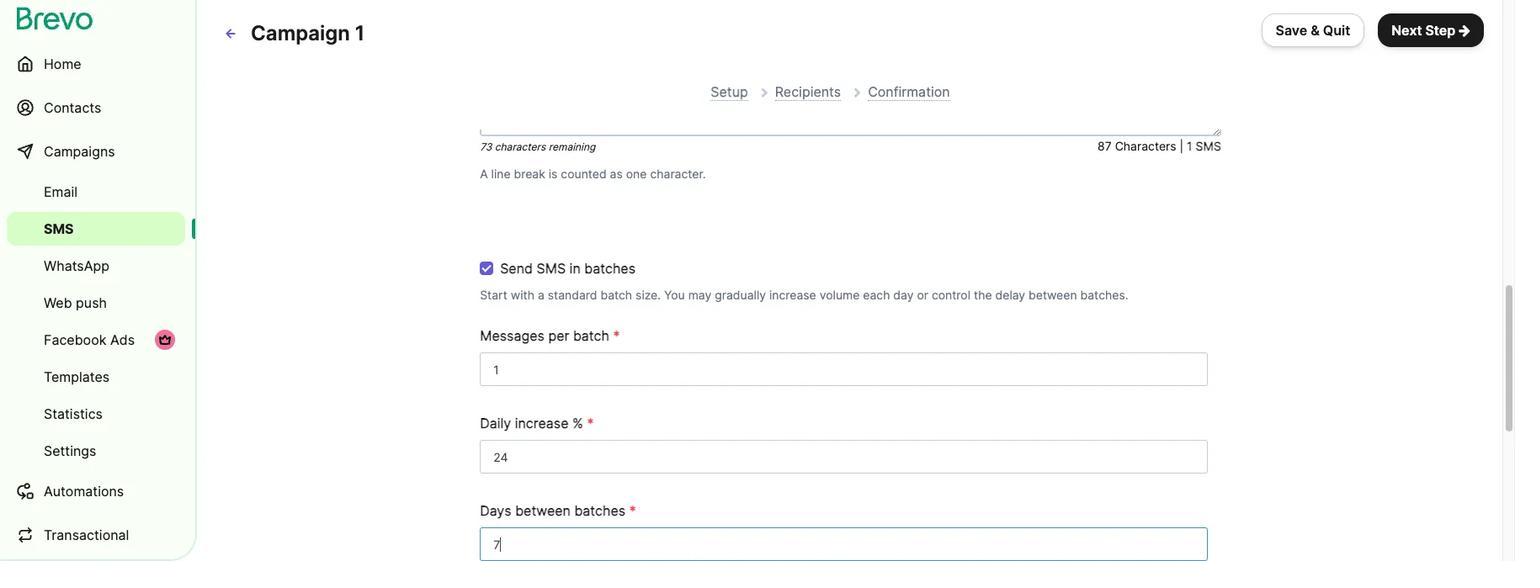 Task type: locate. For each thing, give the bounding box(es) containing it.
sms right |
[[1196, 139, 1221, 153]]

recipients link
[[775, 83, 841, 101]]

None text field
[[480, 353, 1208, 386], [480, 440, 1208, 474], [480, 528, 1208, 562], [480, 353, 1208, 386], [480, 440, 1208, 474], [480, 528, 1208, 562]]

settings
[[44, 443, 96, 460]]

home
[[44, 56, 81, 72]]

increase left volume
[[769, 288, 816, 302]]

home link
[[7, 44, 185, 84]]

1 vertical spatial *
[[587, 415, 594, 432]]

daily
[[480, 415, 511, 432]]

web
[[44, 295, 72, 311]]

batches
[[584, 260, 636, 277], [574, 503, 626, 519]]

0 horizontal spatial sms
[[44, 221, 74, 237]]

73
[[480, 141, 492, 153]]

0 horizontal spatial 1
[[355, 21, 365, 45]]

between right days
[[515, 503, 571, 519]]

messages per batch *
[[480, 327, 620, 344]]

save & quit
[[1276, 22, 1351, 39]]

1 vertical spatial between
[[515, 503, 571, 519]]

batch
[[601, 288, 632, 302], [573, 327, 610, 344]]

statistics link
[[7, 397, 185, 431]]

contacts link
[[7, 88, 185, 128]]

day
[[894, 288, 914, 302]]

next step
[[1392, 22, 1456, 39]]

days
[[480, 503, 512, 519]]

1 right campaign on the top left
[[355, 21, 365, 45]]

web push
[[44, 295, 107, 311]]

quit
[[1323, 22, 1351, 39]]

sms
[[1196, 139, 1221, 153], [44, 221, 74, 237], [537, 260, 566, 277]]

1 right |
[[1187, 139, 1193, 153]]

facebook
[[44, 332, 106, 349]]

0 vertical spatial batches
[[584, 260, 636, 277]]

between
[[1029, 288, 1077, 302], [515, 503, 571, 519]]

arrow right image
[[1459, 24, 1471, 37]]

1 horizontal spatial *
[[613, 327, 620, 344]]

one
[[626, 167, 647, 181]]

whatsapp link
[[7, 249, 185, 283]]

may
[[688, 288, 712, 302]]

a line break is counted as one character.
[[480, 167, 706, 181]]

sms down email
[[44, 221, 74, 237]]

sms left in
[[537, 260, 566, 277]]

a
[[538, 288, 545, 302]]

standard
[[548, 288, 597, 302]]

settings link
[[7, 434, 185, 468]]

campaign 1
[[251, 21, 365, 45]]

templates
[[44, 369, 110, 386]]

campaigns
[[44, 143, 115, 160]]

between right delay
[[1029, 288, 1077, 302]]

2 vertical spatial *
[[629, 503, 636, 519]]

the
[[974, 288, 992, 302]]

remaining
[[549, 141, 595, 153]]

0 vertical spatial batch
[[601, 288, 632, 302]]

2 horizontal spatial sms
[[1196, 139, 1221, 153]]

1 vertical spatial sms
[[44, 221, 74, 237]]

increase left %
[[515, 415, 569, 432]]

size.
[[636, 288, 661, 302]]

automations
[[44, 483, 124, 500]]

days between batches *
[[480, 503, 636, 519]]

a
[[480, 167, 488, 181]]

1 vertical spatial increase
[[515, 415, 569, 432]]

save
[[1276, 22, 1308, 39]]

confirmation link
[[868, 83, 950, 101]]

batch left size.
[[601, 288, 632, 302]]

&
[[1311, 22, 1320, 39]]

automations link
[[7, 471, 185, 512]]

send
[[500, 260, 533, 277]]

increase
[[769, 288, 816, 302], [515, 415, 569, 432]]

step
[[1426, 22, 1456, 39]]

0 horizontal spatial *
[[587, 415, 594, 432]]

statistics
[[44, 406, 103, 423]]

each
[[863, 288, 890, 302]]

left___rvooi image
[[158, 333, 172, 347]]

recipients
[[775, 83, 841, 100]]

1 vertical spatial 1
[[1187, 139, 1193, 153]]

2 horizontal spatial *
[[629, 503, 636, 519]]

messages
[[480, 327, 545, 344]]

0 vertical spatial 1
[[355, 21, 365, 45]]

templates link
[[7, 360, 185, 394]]

0 vertical spatial *
[[613, 327, 620, 344]]

batch right per
[[573, 327, 610, 344]]

characters
[[1115, 139, 1177, 153]]

batches.
[[1081, 288, 1129, 302]]

1 horizontal spatial increase
[[769, 288, 816, 302]]

setup link
[[711, 83, 748, 101]]

* for daily increase % *
[[587, 415, 594, 432]]

1 vertical spatial batches
[[574, 503, 626, 519]]

as
[[610, 167, 623, 181]]

0 vertical spatial sms
[[1196, 139, 1221, 153]]

or
[[917, 288, 929, 302]]

with
[[511, 288, 535, 302]]

1
[[355, 21, 365, 45], [1187, 139, 1193, 153]]

per
[[548, 327, 569, 344]]

*
[[613, 327, 620, 344], [587, 415, 594, 432], [629, 503, 636, 519]]

campaign
[[251, 21, 350, 45]]

character.
[[650, 167, 706, 181]]

transactional
[[44, 527, 129, 544]]

0 vertical spatial increase
[[769, 288, 816, 302]]

transactional link
[[7, 515, 185, 556]]

control
[[932, 288, 971, 302]]

1 horizontal spatial sms
[[537, 260, 566, 277]]

1 horizontal spatial between
[[1029, 288, 1077, 302]]



Task type: vqa. For each thing, say whether or not it's contained in the screenshot.
rightmost question circle image
no



Task type: describe. For each thing, give the bounding box(es) containing it.
%
[[572, 415, 583, 432]]

87
[[1098, 139, 1112, 153]]

0 vertical spatial between
[[1029, 288, 1077, 302]]

|
[[1180, 139, 1184, 153]]

* for messages per batch *
[[613, 327, 620, 344]]

setup
[[711, 83, 748, 100]]

0 horizontal spatial increase
[[515, 415, 569, 432]]

characters
[[495, 141, 546, 153]]

facebook ads
[[44, 332, 135, 349]]

you
[[664, 288, 685, 302]]

daily increase % *
[[480, 415, 594, 432]]

line
[[491, 167, 511, 181]]

counted
[[561, 167, 607, 181]]

sms link
[[7, 212, 185, 246]]

volume
[[820, 288, 860, 302]]

break
[[514, 167, 545, 181]]

gradually
[[715, 288, 766, 302]]

1 vertical spatial batch
[[573, 327, 610, 344]]

delay
[[996, 288, 1026, 302]]

email link
[[7, 175, 185, 209]]

contacts
[[44, 99, 101, 116]]

1 horizontal spatial 1
[[1187, 139, 1193, 153]]

web push link
[[7, 286, 185, 320]]

in
[[570, 260, 581, 277]]

0 horizontal spatial between
[[515, 503, 571, 519]]

87 characters | 1 sms
[[1098, 139, 1221, 153]]

start
[[480, 288, 508, 302]]

ads
[[110, 332, 135, 349]]

email
[[44, 184, 78, 200]]

* for days between batches *
[[629, 503, 636, 519]]

send sms in batches
[[500, 260, 636, 277]]

next
[[1392, 22, 1422, 39]]

campaigns link
[[7, 131, 185, 172]]

next step button
[[1378, 13, 1484, 47]]

confirmation
[[868, 83, 950, 100]]

73 characters remaining
[[480, 141, 595, 153]]

is
[[549, 167, 558, 181]]

whatsapp
[[44, 258, 109, 274]]

push
[[76, 295, 107, 311]]

2 vertical spatial sms
[[537, 260, 566, 277]]

start with a standard batch size. you may gradually increase volume each day or control the delay between batches.
[[480, 288, 1129, 302]]

facebook ads link
[[7, 323, 185, 357]]

save & quit button
[[1262, 13, 1365, 47]]



